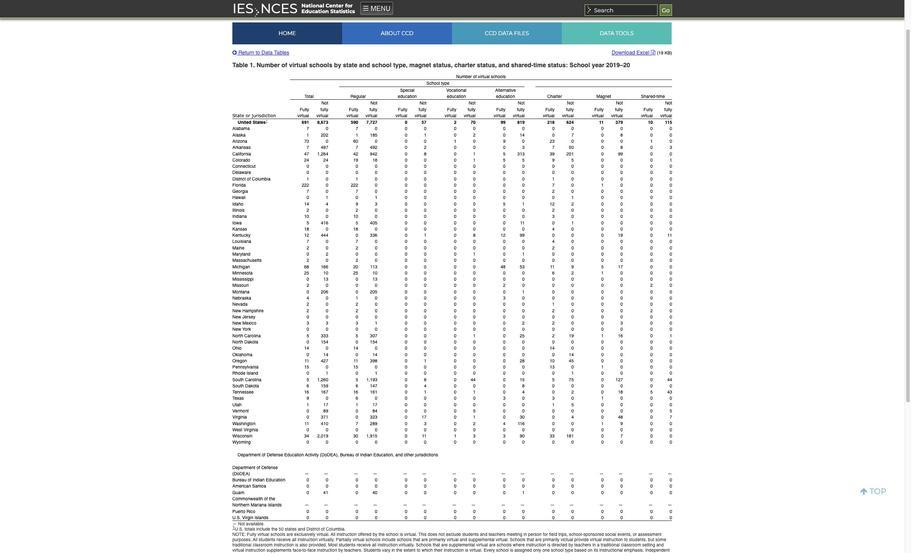 Task type: vqa. For each thing, say whether or not it's contained in the screenshot.
Activity at the left of the page
yes



Task type: describe. For each thing, give the bounding box(es) containing it.
table
[[233, 62, 248, 69]]

410
[[321, 421, 329, 426]]

218
[[548, 120, 555, 125]]

nevada
[[233, 302, 248, 307]]

1 horizontal spatial receive
[[357, 543, 371, 548]]

partially
[[336, 537, 352, 543]]

fully down alternative education
[[497, 107, 506, 112]]

1 horizontal spatial 25
[[354, 270, 358, 276]]

virgin
[[242, 515, 254, 520]]

fully down vocational education
[[447, 107, 457, 112]]

jurisdictions
[[416, 452, 438, 458]]

instruction up instructional
[[603, 537, 623, 543]]

idaho
[[233, 201, 244, 207]]

purposes.
[[233, 537, 252, 543]]

department for department of defense (dodea)
[[233, 465, 256, 470]]

2 horizontal spatial 15
[[520, 377, 525, 382]]

carolina for north carolina
[[245, 333, 261, 338]]

ccd inside the about ccd dropdown button
[[402, 30, 414, 36]]

are down not
[[442, 543, 448, 548]]

number inside button
[[637, 5, 668, 13]]

3 not fully virtual from the left
[[415, 100, 427, 118]]

school-
[[570, 532, 584, 537]]

1 vertical spatial virginia
[[244, 427, 258, 433]]

50 inside "— not available. 1 u.s. totals include the 50 states and district of columbia. note: fully virtual schools are exclusively virtual. all instruction offered by the school is virtual. this does not exclude students and teachers meeting in person for field trips, school-sponsored social events, or assessment purposes. all students receive all instruction virtually. partially virtual schools include schools that are primarily virtual and supplemental virtual. schools that are primarily victual provide virtual instruction to students, but some traditional classroom instruction is also provided. most students receive all instruction virtually. schools that are supplemental virtual are schools where instruction is directed by teachers in a traditional classroom setting and virtual instruction supplements face-to-face instruction by teachers. students vary in the extent to which their instruction is virtual. every school is assigned only one school type based on its instructional emphasis. independent of school type, every school is assigned a separate charter status, magnet status, and shared-time status."
[[279, 527, 284, 532]]

tennessee
[[233, 390, 254, 395]]

0 horizontal spatial 70
[[304, 138, 309, 144]]

not up 624
[[567, 100, 574, 106]]

1 horizontal spatial number
[[457, 74, 472, 79]]

2 fully from the left
[[370, 107, 378, 112]]

and right not
[[460, 537, 468, 543]]

status.
[[425, 553, 438, 553]]

education for vocational
[[447, 94, 466, 99]]

illinois
[[233, 208, 245, 213]]

0 horizontal spatial 19
[[354, 157, 358, 163]]

is left the this
[[400, 532, 403, 537]]

of inside commonwealth of the northern mariana islands
[[264, 496, 268, 502]]

0 vertical spatial 99
[[501, 120, 506, 125]]

emphasis.
[[625, 548, 645, 553]]

the left extent
[[397, 548, 403, 553]]

ies link
[[233, 0, 254, 18]]

education for alternative
[[496, 94, 515, 99]]

totals
[[245, 527, 255, 532]]

0 horizontal spatial students
[[259, 537, 276, 543]]

6 fully from the left
[[566, 107, 574, 112]]

special education
[[398, 87, 417, 99]]

center
[[326, 3, 344, 9]]

schools inside america's public schools link
[[335, 4, 368, 15]]

school right state
[[372, 62, 392, 69]]

18 down 942
[[373, 157, 378, 163]]

department for department of defense education activity (dodea), bureau of indian education, and other jurisdictions
[[238, 452, 261, 458]]

2 horizontal spatial 13
[[550, 364, 555, 370]]

0 vertical spatial virginia
[[233, 415, 247, 420]]

not up 8,673
[[322, 100, 329, 106]]

school right the every
[[496, 548, 509, 553]]

york
[[243, 327, 251, 332]]

1 horizontal spatial bureau
[[340, 452, 354, 458]]

fully up 691
[[300, 107, 309, 112]]

schools left where on the right bottom of page
[[497, 543, 512, 548]]

where
[[513, 543, 525, 548]]

2 primarily from the left
[[543, 537, 560, 543]]

1,915
[[367, 434, 378, 439]]

1 vertical spatial 1 link
[[233, 525, 235, 530]]

1 horizontal spatial 13
[[373, 277, 378, 282]]

status, left extent
[[378, 553, 391, 553]]

supplemental down exclude
[[449, 543, 475, 548]]

ohio
[[233, 346, 242, 351]]

is down meeting
[[510, 548, 514, 553]]

indiana
[[233, 214, 247, 219]]

0 vertical spatial u.s.
[[233, 515, 241, 520]]

2 horizontal spatial that
[[527, 537, 535, 543]]

hawaii
[[233, 195, 246, 200]]

and right state
[[359, 62, 370, 69]]

1 154 from the left
[[321, 339, 329, 345]]

guam
[[233, 490, 245, 495]]

— inside "— not available. 1 u.s. totals include the 50 states and district of columbia. note: fully virtual schools are exclusively virtual. all instruction offered by the school is virtual. this does not exclude students and teachers meeting in person for field trips, school-sponsored social events, or assessment purposes. all students receive all instruction virtually. partially virtual schools include schools that are primarily virtual and supplemental virtual. schools that are primarily victual provide virtual instruction to students, but some traditional classroom instruction is also provided. most students receive all instruction virtually. schools that are supplemental virtual are schools where instruction is directed by teachers in a traditional classroom setting and virtual instruction supplements face-to-face instruction by teachers. students vary in the extent to which their instruction is virtual. every school is assigned only one school type based on its instructional emphasis. independent of school type, every school is assigned a separate charter status, magnet status, and shared-time status."
[[233, 521, 237, 527]]

53
[[520, 264, 525, 269]]

table 1. number of virtual schools by state and school type, magnet status, charter status, and shared-time status: school year 2019–20
[[233, 62, 631, 69]]

34
[[304, 434, 309, 439]]

0 vertical spatial shared-
[[512, 62, 534, 69]]

the left states in the left bottom of the page
[[272, 527, 278, 532]]

1.
[[250, 62, 255, 69]]

connecticut
[[233, 164, 256, 169]]

excel
[[637, 50, 650, 56]]

and up alternative
[[499, 62, 510, 69]]

wisconsin
[[233, 434, 253, 439]]

33
[[550, 434, 555, 439]]

status, down "partially"
[[348, 553, 361, 553]]

by right most
[[339, 548, 343, 553]]

0 horizontal spatial all
[[292, 537, 297, 543]]

is left the every
[[465, 548, 469, 553]]

virtual. up provided.
[[317, 532, 330, 537]]

42
[[354, 151, 358, 156]]

district inside "— not available. 1 u.s. totals include the 50 states and district of columbia. note: fully virtual schools are exclusively virtual. all instruction offered by the school is virtual. this does not exclude students and teachers meeting in person for field trips, school-sponsored social events, or assessment purposes. all students receive all instruction virtually. partially virtual schools include schools that are primarily virtual and supplemental virtual. schools that are primarily victual provide virtual instruction to students, but some traditional classroom instruction is also provided. most students receive all instruction virtually. schools that are supplemental virtual are schools where instruction is directed by teachers in a traditional classroom setting and virtual instruction supplements face-to-face instruction by teachers. students vary in the extent to which their instruction is virtual. every school is assigned only one school type based on its instructional emphasis. independent of school type, every school is assigned a separate charter status, magnet status, and shared-time status."
[[307, 527, 320, 532]]

1 horizontal spatial in
[[524, 532, 527, 537]]

person
[[529, 532, 542, 537]]

2 traditional from the left
[[601, 543, 620, 548]]

jurisdiction
[[252, 113, 276, 118]]

by left the 'based'
[[569, 543, 574, 548]]

(dodea),
[[320, 452, 339, 458]]

schools up extent
[[397, 537, 412, 543]]

northern
[[233, 503, 250, 508]]

0 horizontal spatial data
[[262, 50, 273, 56]]

0 horizontal spatial 12
[[304, 233, 309, 238]]

charter inside "— not available. 1 u.s. totals include the 50 states and district of columbia. note: fully virtual schools are exclusively virtual. all instruction offered by the school is virtual. this does not exclude students and teachers meeting in person for field trips, school-sponsored social events, or assessment purposes. all students receive all instruction virtually. partially virtual schools include schools that are primarily virtual and supplemental virtual. schools that are primarily victual provide virtual instruction to students, but some traditional classroom instruction is also provided. most students receive all instruction virtually. schools that are supplemental virtual are schools where instruction is directed by teachers in a traditional classroom setting and virtual instruction supplements face-to-face instruction by teachers. students vary in the extent to which their instruction is virtual. every school is assigned only one school type based on its instructional emphasis. independent of school type, every school is assigned a separate charter status, magnet status, and shared-time status."
[[333, 553, 347, 553]]

charter
[[548, 94, 562, 99]]

116
[[518, 421, 525, 426]]

schools left state
[[309, 62, 333, 69]]

district of columbia
[[233, 176, 271, 181]]

7 not fully virtual from the left
[[612, 100, 623, 118]]

1 horizontal spatial students
[[339, 543, 356, 548]]

one
[[543, 548, 550, 553]]

school down the "purposes."
[[237, 553, 250, 553]]

are left where on the right bottom of page
[[490, 543, 496, 548]]

6 fully virtual from the left
[[543, 107, 555, 118]]

ccd data files button
[[452, 22, 562, 44]]

south for south dakota
[[233, 383, 244, 389]]

0 horizontal spatial 15
[[304, 364, 309, 370]]

instruction up teachers.
[[337, 532, 357, 537]]

3 fully virtual from the left
[[396, 107, 408, 118]]

assessment
[[639, 532, 662, 537]]

and left other at the left bottom
[[396, 452, 403, 458]]

the inside commonwealth of the northern mariana islands
[[269, 496, 275, 502]]

8,673
[[318, 120, 329, 125]]

iowa
[[233, 220, 242, 225]]

1 vertical spatial 19
[[619, 233, 623, 238]]

education inside nces national center for education statistics
[[302, 8, 329, 15]]

files
[[515, 30, 529, 36]]

1 vertical spatial 48
[[619, 415, 623, 420]]

vocational
[[447, 87, 467, 93]]

supplemental up the every
[[469, 537, 495, 543]]

1 horizontal spatial teachers
[[575, 543, 592, 548]]

2 44 from the left
[[668, 377, 673, 382]]

instruction right "their"
[[444, 548, 464, 553]]

28
[[520, 358, 525, 363]]

39
[[550, 151, 555, 156]]

0 horizontal spatial number
[[257, 62, 280, 69]]

south carolina
[[233, 377, 262, 382]]

fully up 218
[[546, 107, 555, 112]]

utah
[[233, 402, 242, 407]]

0 horizontal spatial 13
[[324, 277, 329, 282]]

1 inside united states 1 691
[[266, 119, 268, 123]]

california
[[233, 151, 251, 156]]

0 horizontal spatial assigned
[[292, 553, 310, 553]]

nces national center for education statistics
[[261, 0, 355, 17]]

by right offered
[[373, 532, 378, 537]]

rico
[[247, 509, 256, 514]]

new hampshire
[[233, 308, 264, 313]]

schools up alternative
[[491, 74, 506, 79]]

alabama
[[233, 126, 250, 131]]

0 horizontal spatial that
[[413, 537, 421, 543]]

2 horizontal spatial 99
[[619, 151, 623, 156]]

1 fully from the left
[[321, 107, 329, 112]]

state or jurisdiction
[[233, 113, 276, 118]]

1 horizontal spatial 12
[[501, 233, 506, 238]]

america's
[[262, 4, 303, 15]]

2 horizontal spatial 12
[[550, 201, 555, 207]]

2 horizontal spatial 16
[[619, 333, 623, 338]]

1 horizontal spatial all
[[372, 543, 377, 548]]

louisiana
[[233, 239, 251, 244]]

0 horizontal spatial to
[[256, 50, 260, 56]]

5 fully from the left
[[517, 107, 525, 112]]

fully inside "— not available. 1 u.s. totals include the 50 states and district of columbia. note: fully virtual schools are exclusively virtual. all instruction offered by the school is virtual. this does not exclude students and teachers meeting in person for field trips, school-sponsored social events, or assessment purposes. all students receive all instruction virtually. partially virtual schools include schools that are primarily virtual and supplemental virtual. schools that are primarily victual provide virtual instruction to students, but some traditional classroom instruction is also provided. most students receive all instruction virtually. schools that are supplemental virtual are schools where instruction is directed by teachers in a traditional classroom setting and virtual instruction supplements face-to-face instruction by teachers. students vary in the extent to which their instruction is virtual. every school is assigned only one school type based on its instructional emphasis. independent of school type, every school is assigned a separate charter status, magnet status, and shared-time status."
[[247, 532, 257, 537]]

2 horizontal spatial students
[[463, 532, 479, 537]]

commonwealth of the northern mariana islands
[[233, 496, 282, 508]]

instruction right face
[[317, 548, 337, 553]]

instruction down the "purposes."
[[246, 548, 266, 553]]

school right every
[[274, 553, 287, 553]]

1 horizontal spatial magnet
[[410, 62, 432, 69]]

2 horizontal spatial time
[[657, 94, 665, 99]]

0 vertical spatial 70
[[471, 120, 476, 125]]

1 horizontal spatial all
[[331, 532, 336, 537]]

social
[[606, 532, 617, 537]]

1 horizontal spatial that
[[433, 543, 440, 548]]

virtual. left the this
[[405, 532, 417, 537]]

national
[[302, 3, 324, 9]]

0 horizontal spatial all
[[253, 537, 258, 543]]

are up which
[[422, 537, 428, 543]]

0 horizontal spatial teachers
[[489, 532, 506, 537]]

and up the every
[[480, 532, 488, 537]]

west virginia
[[233, 427, 258, 433]]

is left directed
[[548, 543, 551, 548]]

0 vertical spatial include
[[257, 527, 270, 532]]

shared-time
[[641, 94, 665, 99]]

fully up the 590
[[349, 107, 358, 112]]

other
[[404, 452, 414, 458]]

not up 379
[[617, 100, 623, 106]]

directed
[[552, 543, 568, 548]]

instruction up to-
[[298, 537, 318, 543]]

new for new jersey
[[233, 314, 241, 320]]

2 vertical spatial 19
[[569, 333, 574, 338]]

1 inside "— not available. 1 u.s. totals include the 50 states and district of columbia. note: fully virtual schools are exclusively virtual. all instruction offered by the school is virtual. this does not exclude students and teachers meeting in person for field trips, school-sponsored social events, or assessment purposes. all students receive all instruction virtually. partially virtual schools include schools that are primarily virtual and supplemental virtual. schools that are primarily victual provide virtual instruction to students, but some traditional classroom instruction is also provided. most students receive all instruction virtually. schools that are supplemental virtual are schools where instruction is directed by teachers in a traditional classroom setting and virtual instruction supplements face-to-face instruction by teachers. students vary in the extent to which their instruction is virtual. every school is assigned only one school type based on its instructional emphasis. independent of school type, every school is assigned a separate charter status, magnet status, and shared-time status."
[[233, 525, 235, 530]]

id
[[628, 5, 635, 13]]

setting
[[643, 543, 656, 548]]

are up only
[[536, 537, 542, 543]]

instruction left extent
[[378, 543, 398, 548]]

0 vertical spatial 50
[[569, 145, 574, 150]]

18 down 127
[[619, 390, 623, 395]]

fully down special education
[[398, 107, 408, 112]]

wyoming
[[233, 440, 251, 445]]

0 horizontal spatial 16
[[304, 390, 309, 395]]

school up "vary"
[[386, 532, 399, 537]]

department of defense education activity (dodea), bureau of indian education, and other jurisdictions
[[238, 452, 438, 458]]

0 vertical spatial a
[[598, 543, 600, 548]]

159
[[321, 383, 329, 389]]

fully down shared-
[[644, 107, 653, 112]]

0 horizontal spatial nces
[[261, 0, 298, 17]]

menu image
[[361, 2, 393, 15]]

18 up 20
[[354, 226, 358, 232]]

michigan
[[233, 264, 250, 269]]

offered
[[358, 532, 372, 537]]

for inside "— not available. 1 u.s. totals include the 50 states and district of columbia. note: fully virtual schools are exclusively virtual. all instruction offered by the school is virtual. this does not exclude students and teachers meeting in person for field trips, school-sponsored social events, or assessment purposes. all students receive all instruction virtually. partially virtual schools include schools that are primarily virtual and supplemental virtual. schools that are primarily victual provide virtual instruction to students, but some traditional classroom instruction is also provided. most students receive all instruction virtually. schools that are supplemental virtual are schools where instruction is directed by teachers in a traditional classroom setting and virtual instruction supplements face-to-face instruction by teachers. students vary in the extent to which their instruction is virtual. every school is assigned only one school type based on its instructional emphasis. independent of school type, every school is assigned a separate charter status, magnet status, and shared-time status."
[[543, 532, 548, 537]]

not up the 819
[[518, 100, 525, 106]]

0 horizontal spatial indian
[[253, 478, 265, 483]]

new for new hampshire
[[233, 308, 241, 313]]

victual
[[561, 537, 574, 543]]

5 fully virtual from the left
[[494, 107, 506, 118]]

not up 115
[[666, 100, 673, 106]]

by left state
[[334, 62, 342, 69]]

new mexico
[[233, 321, 257, 326]]

united states 1 691
[[238, 119, 309, 125]]

alternative education
[[496, 87, 516, 99]]

41
[[324, 490, 329, 495]]

south dakota
[[233, 383, 259, 389]]

provide
[[575, 537, 589, 543]]

0 horizontal spatial receive
[[277, 537, 291, 543]]

school type
[[415, 81, 450, 86]]

0 vertical spatial time
[[534, 62, 546, 69]]

top link
[[861, 487, 887, 497]]

1 vertical spatial 30
[[354, 434, 358, 439]]

2 24 from the left
[[324, 157, 329, 163]]

type, inside "— not available. 1 u.s. totals include the 50 states and district of columbia. note: fully virtual schools are exclusively virtual. all instruction offered by the school is virtual. this does not exclude students and teachers meeting in person for field trips, school-sponsored social events, or assessment purposes. all students receive all instruction virtually. partially virtual schools include schools that are primarily virtual and supplemental virtual. schools that are primarily victual provide virtual instruction to students, but some traditional classroom instruction is also provided. most students receive all instruction virtually. schools that are supplemental virtual are schools where instruction is directed by teachers in a traditional classroom setting and virtual instruction supplements face-to-face instruction by teachers. students vary in the extent to which their instruction is virtual. every school is assigned only one school type based on its instructional emphasis. independent of school type, every school is assigned a separate charter status, magnet status, and shared-time status."
[[251, 553, 261, 553]]

but
[[649, 537, 655, 543]]

regular
[[351, 94, 366, 99]]

(dodea)
[[233, 471, 250, 477]]

new york
[[233, 327, 251, 332]]

status, up school type
[[433, 62, 453, 69]]

virtual. left the every
[[470, 548, 483, 553]]

find your nces id number button
[[557, 2, 671, 17]]

schools up students
[[366, 537, 381, 543]]

2 horizontal spatial 25
[[520, 333, 525, 338]]

1 not fully virtual from the left
[[317, 100, 329, 118]]

maine
[[233, 245, 245, 250]]

and right "vary"
[[392, 553, 400, 553]]

1 horizontal spatial charter
[[455, 62, 476, 69]]



Task type: locate. For each thing, give the bounding box(es) containing it.
rhode island
[[233, 371, 258, 376]]

1 vertical spatial defense
[[262, 465, 278, 470]]

scroll top image
[[861, 488, 868, 496]]

magnet left "vary"
[[362, 553, 377, 553]]

return to data tables
[[237, 50, 289, 56]]

0 vertical spatial to
[[256, 50, 260, 56]]

2 horizontal spatial in
[[593, 543, 596, 548]]

1 horizontal spatial 44
[[668, 377, 673, 382]]

shared- up alternative
[[512, 62, 534, 69]]

333
[[321, 333, 329, 338]]

washington
[[233, 421, 256, 426]]

1 horizontal spatial school
[[570, 62, 591, 69]]

nces
[[261, 0, 298, 17], [608, 5, 626, 13]]

2 not fully virtual from the left
[[366, 100, 378, 118]]

return
[[239, 50, 254, 56]]

1 horizontal spatial ccd
[[485, 30, 497, 36]]

23
[[550, 138, 555, 144]]

islands right mariana
[[268, 503, 282, 508]]

school right one
[[551, 548, 564, 553]]

students up every
[[259, 537, 276, 543]]

classroom down events,
[[621, 543, 642, 548]]

8 fully virtual from the left
[[642, 107, 653, 118]]

None text field
[[585, 4, 658, 16]]

ccd inside ccd data files dropdown button
[[485, 30, 497, 36]]

new up new mexico
[[233, 314, 241, 320]]

2 222 from the left
[[351, 182, 358, 188]]

new for new mexico
[[233, 321, 241, 326]]

7 fully virtual from the left
[[592, 107, 604, 118]]

a right to-
[[311, 553, 314, 553]]

2 ccd from the left
[[485, 30, 497, 36]]

district up provided.
[[307, 527, 320, 532]]

dakota down the south carolina
[[245, 383, 259, 389]]

1 vertical spatial shared-
[[401, 553, 416, 553]]

1 horizontal spatial traditional
[[601, 543, 620, 548]]

fully down magnet
[[595, 107, 604, 112]]

virginia down 'washington'
[[244, 427, 258, 433]]

3 education from the left
[[496, 94, 515, 99]]

nces left id
[[608, 5, 626, 13]]

1 24 from the left
[[304, 157, 309, 163]]

2 horizontal spatial to
[[625, 537, 628, 543]]

every
[[484, 548, 495, 553]]

2 new from the top
[[233, 314, 241, 320]]

47
[[304, 151, 309, 156]]

of
[[282, 62, 288, 69], [473, 74, 477, 79], [247, 176, 251, 181], [262, 452, 266, 458], [356, 452, 359, 458], [257, 465, 260, 470], [248, 478, 252, 483], [264, 496, 268, 502], [321, 527, 325, 532], [233, 553, 236, 553]]

most
[[328, 543, 338, 548]]

1 horizontal spatial education
[[447, 94, 466, 99]]

not up 7,727
[[371, 100, 378, 106]]

None submit
[[660, 4, 672, 16]]

bureau of indian education
[[233, 478, 286, 483]]

0 vertical spatial south
[[233, 377, 244, 382]]

0 vertical spatial or
[[246, 113, 250, 118]]

0 horizontal spatial or
[[246, 113, 250, 118]]

0 horizontal spatial 222
[[302, 182, 309, 188]]

virginia down vermont
[[233, 415, 247, 420]]

4 new from the top
[[233, 327, 241, 332]]

and right the but
[[657, 543, 664, 548]]

20
[[354, 264, 358, 269]]

fully virtual down magnet
[[592, 107, 604, 118]]

0 horizontal spatial 50
[[279, 527, 284, 532]]

1 44 from the left
[[471, 377, 476, 382]]

0 vertical spatial north
[[233, 333, 243, 338]]

2 horizontal spatial schools
[[510, 537, 526, 543]]

1 primarily from the left
[[429, 537, 446, 543]]

1 horizontal spatial virtually.
[[399, 543, 415, 548]]

carolina for south carolina
[[245, 377, 262, 382]]

24 down 47
[[304, 157, 309, 163]]

17
[[619, 264, 623, 269], [324, 402, 329, 407], [373, 402, 378, 407], [422, 415, 427, 420]]

0 vertical spatial number
[[637, 5, 668, 13]]

fully virtual down special education
[[396, 107, 408, 118]]

states
[[285, 527, 297, 532]]

south down 'rhode'
[[233, 377, 244, 382]]

instruction down states in the left bottom of the page
[[274, 543, 294, 548]]

virtual. left where on the right bottom of page
[[496, 537, 509, 543]]

50 left states in the left bottom of the page
[[279, 527, 284, 532]]

education down the 'vocational'
[[447, 94, 466, 99]]

0 horizontal spatial ccd
[[402, 30, 414, 36]]

30 up the 116
[[520, 415, 525, 420]]

0
[[405, 120, 408, 125], [326, 126, 329, 131], [375, 126, 378, 131], [405, 126, 408, 131], [424, 126, 427, 131], [454, 126, 457, 131], [474, 126, 476, 131], [503, 126, 506, 131], [523, 126, 525, 131], [553, 126, 555, 131], [572, 126, 574, 131], [602, 126, 604, 131], [621, 126, 623, 131], [651, 126, 653, 131], [670, 126, 673, 131], [405, 132, 408, 137], [454, 132, 457, 137], [503, 132, 506, 137], [553, 132, 555, 137], [602, 132, 604, 137], [651, 132, 653, 137], [670, 132, 673, 137], [326, 138, 329, 144], [375, 138, 378, 144], [405, 138, 408, 144], [424, 138, 427, 144], [474, 138, 476, 144], [523, 138, 525, 144], [572, 138, 574, 144], [602, 138, 604, 144], [621, 138, 623, 144], [670, 138, 673, 144], [405, 145, 408, 150], [454, 145, 457, 150], [474, 145, 476, 150], [503, 145, 506, 150], [602, 145, 604, 150], [651, 145, 653, 150], [405, 151, 408, 156], [454, 151, 457, 156], [602, 151, 604, 156], [651, 151, 653, 156], [670, 151, 673, 156], [405, 157, 408, 163], [424, 157, 427, 163], [454, 157, 457, 163], [602, 157, 604, 163], [621, 157, 623, 163], [651, 157, 653, 163], [307, 164, 309, 169], [326, 164, 329, 169], [356, 164, 358, 169], [375, 164, 378, 169], [405, 164, 408, 169], [424, 164, 427, 169], [454, 164, 457, 169], [474, 164, 476, 169], [503, 164, 506, 169], [523, 164, 525, 169], [553, 164, 555, 169], [572, 164, 574, 169], [602, 164, 604, 169], [621, 164, 623, 169], [651, 164, 653, 169], [670, 164, 673, 169], [307, 170, 309, 175], [326, 170, 329, 175], [356, 170, 358, 175], [375, 170, 378, 175], [405, 170, 408, 175], [424, 170, 427, 175], [454, 170, 457, 175], [474, 170, 476, 175], [503, 170, 506, 175], [523, 170, 525, 175], [553, 170, 555, 175], [572, 170, 574, 175], [602, 170, 604, 175], [621, 170, 623, 175], [651, 170, 653, 175], [670, 170, 673, 175], [326, 176, 329, 181], [375, 176, 378, 181], [405, 176, 408, 181], [424, 176, 427, 181], [454, 176, 457, 181], [474, 176, 476, 181], [503, 176, 506, 181], [523, 176, 525, 181], [572, 176, 574, 181], [602, 176, 604, 181], [621, 176, 623, 181], [651, 176, 653, 181], [670, 176, 673, 181], [326, 182, 329, 188], [375, 182, 378, 188], [405, 182, 408, 188], [424, 182, 427, 188], [454, 182, 457, 188], [474, 182, 476, 188], [503, 182, 506, 188], [523, 182, 525, 188], [572, 182, 574, 188], [621, 182, 623, 188], [651, 182, 653, 188], [670, 182, 673, 188], [326, 189, 329, 194], [375, 189, 378, 194], [405, 189, 408, 194], [424, 189, 427, 194], [454, 189, 457, 194], [474, 189, 476, 194], [503, 189, 506, 194], [523, 189, 525, 194], [572, 189, 574, 194], [602, 189, 604, 194], [621, 189, 623, 194], [651, 189, 653, 194], [670, 189, 673, 194], [307, 195, 309, 200], [356, 195, 358, 200], [405, 195, 408, 200], [424, 195, 427, 200], [454, 195, 457, 200], [474, 195, 476, 200], [503, 195, 506, 200], [523, 195, 525, 200], [553, 195, 555, 200], [602, 195, 604, 200], [621, 195, 623, 200], [651, 195, 653, 200], [670, 195, 673, 200], [405, 201, 408, 207], [424, 201, 427, 207], [454, 201, 457, 207], [474, 201, 476, 207], [602, 201, 604, 207], [621, 201, 623, 207], [651, 201, 653, 207], [670, 201, 673, 207], [326, 208, 329, 213], [375, 208, 378, 213], [405, 208, 408, 213], [424, 208, 427, 213], [454, 208, 457, 213], [474, 208, 476, 213], [503, 208, 506, 213], [523, 208, 525, 213], [572, 208, 574, 213], [602, 208, 604, 213], [621, 208, 623, 213], [651, 208, 653, 213], [670, 208, 673, 213], [326, 214, 329, 219], [375, 214, 378, 219], [405, 214, 408, 219], [424, 214, 427, 219], [454, 214, 457, 219], [474, 214, 476, 219], [503, 214, 506, 219], [523, 214, 525, 219], [572, 214, 574, 219], [602, 214, 604, 219], [621, 214, 623, 219], [651, 214, 653, 219], [670, 214, 673, 219], [405, 220, 408, 225], [424, 220, 427, 225], [454, 220, 457, 225], [474, 220, 476, 225], [503, 220, 506, 225], [553, 220, 555, 225], [602, 220, 604, 225], [621, 220, 623, 225], [651, 220, 653, 225], [670, 220, 673, 225], [326, 226, 329, 232], [375, 226, 378, 232], [405, 226, 408, 232], [424, 226, 427, 232], [454, 226, 457, 232], [474, 226, 476, 232], [503, 226, 506, 232], [523, 226, 525, 232], [572, 226, 574, 232], [602, 226, 604, 232], [621, 226, 623, 232], [651, 226, 653, 232], [670, 226, 673, 232], [356, 233, 358, 238], [405, 233, 408, 238], [454, 233, 457, 238], [553, 233, 555, 238], [572, 233, 574, 238], [602, 233, 604, 238], [651, 233, 653, 238], [326, 239, 329, 244], [375, 239, 378, 244], [405, 239, 408, 244], [424, 239, 427, 244], [454, 239, 457, 244], [474, 239, 476, 244], [503, 239, 506, 244], [523, 239, 525, 244], [572, 239, 574, 244], [602, 239, 604, 244], [621, 239, 623, 244], [651, 239, 653, 244], [670, 239, 673, 244], [326, 245, 329, 250], [375, 245, 378, 250], [405, 245, 408, 250], [424, 245, 427, 250], [454, 245, 457, 250], [474, 245, 476, 250], [503, 245, 506, 250], [523, 245, 525, 250], [572, 245, 574, 250], [602, 245, 604, 250], [621, 245, 623, 250], [651, 245, 653, 250], [670, 245, 673, 250], [307, 251, 309, 257], [356, 251, 358, 257], [375, 251, 378, 257], [405, 251, 408, 257], [424, 251, 427, 257], [454, 251, 457, 257], [503, 251, 506, 257], [553, 251, 555, 257], [572, 251, 574, 257], [602, 251, 604, 257], [621, 251, 623, 257], [651, 251, 653, 257], [670, 251, 673, 257], [326, 258, 329, 263], [375, 258, 378, 263], [405, 258, 408, 263], [424, 258, 427, 263], [454, 258, 457, 263], [474, 258, 476, 263], [503, 258, 506, 263], [523, 258, 525, 263], [553, 258, 555, 263], [572, 258, 574, 263], [602, 258, 604, 263], [621, 258, 623, 263], [651, 258, 653, 263], [670, 258, 673, 263], [405, 264, 408, 269], [424, 264, 427, 269], [454, 264, 457, 269], [474, 264, 476, 269], [651, 264, 653, 269], [670, 264, 673, 269], [405, 270, 408, 276], [424, 270, 427, 276], [454, 270, 457, 276], [474, 270, 476, 276], [503, 270, 506, 276], [523, 270, 525, 276], [621, 270, 623, 276], [651, 270, 653, 276], [670, 270, 673, 276], [307, 277, 309, 282], [356, 277, 358, 282], [405, 277, 408, 282], [424, 277, 427, 282], [454, 277, 457, 282], [474, 277, 476, 282], [503, 277, 506, 282], [523, 277, 525, 282], [553, 277, 555, 282], [572, 277, 574, 282], [602, 277, 604, 282], [621, 277, 623, 282], [651, 277, 653, 282], [670, 277, 673, 282], [326, 283, 329, 288], [356, 283, 358, 288], [375, 283, 378, 288], [405, 283, 408, 288], [424, 283, 427, 288], [454, 283, 457, 288], [474, 283, 476, 288], [523, 283, 525, 288], [553, 283, 555, 288], [572, 283, 574, 288], [602, 283, 604, 288], [621, 283, 623, 288], [670, 283, 673, 288], [307, 289, 309, 294], [356, 289, 358, 294], [405, 289, 408, 294], [424, 289, 427, 294], [454, 289, 457, 294], [474, 289, 476, 294], [503, 289, 506, 294], [553, 289, 555, 294], [572, 289, 574, 294], [602, 289, 604, 294], [621, 289, 623, 294], [651, 289, 653, 294], [670, 289, 673, 294], [326, 295, 329, 301], [375, 295, 378, 301], [405, 295, 408, 301], [424, 295, 427, 301], [454, 295, 457, 301], [474, 295, 476, 301], [523, 295, 525, 301], [553, 295, 555, 301], [572, 295, 574, 301], [602, 295, 604, 301], [621, 295, 623, 301], [651, 295, 653, 301], [670, 295, 673, 301], [326, 302, 329, 307], [375, 302, 378, 307], [405, 302, 408, 307], [424, 302, 427, 307], [454, 302, 457, 307], [474, 302, 476, 307], [503, 302, 506, 307], [523, 302, 525, 307], [572, 302, 574, 307], [602, 302, 604, 307], [621, 302, 623, 307], [651, 302, 653, 307], [670, 302, 673, 307], [326, 308, 329, 313], [375, 308, 378, 313], [405, 308, 408, 313], [424, 308, 427, 313], [454, 308, 457, 313], [474, 308, 476, 313], [503, 308, 506, 313], [523, 308, 525, 313], [572, 308, 574, 313], [602, 308, 604, 313], [621, 308, 623, 313], [670, 308, 673, 313], [307, 314, 309, 320], [326, 314, 329, 320], [356, 314, 358, 320], [375, 314, 378, 320], [405, 314, 408, 320], [424, 314, 427, 320], [454, 314, 457, 320], [474, 314, 476, 320], [503, 314, 506, 320], [523, 314, 525, 320], [553, 314, 555, 320], [572, 314, 574, 320], [602, 314, 604, 320], [621, 314, 623, 320], [651, 314, 653, 320], [670, 314, 673, 320], [405, 321, 408, 326], [424, 321, 427, 326], [454, 321, 457, 326], [474, 321, 476, 326], [503, 321, 506, 326], [572, 321, 574, 326], [602, 321, 604, 326], [651, 321, 653, 326], [670, 321, 673, 326], [307, 327, 309, 332], [326, 327, 329, 332], [356, 327, 358, 332], [375, 327, 378, 332], [405, 327, 408, 332], [424, 327, 427, 332], [454, 327, 457, 332], [474, 327, 476, 332], [503, 327, 506, 332], [523, 327, 525, 332], [553, 327, 555, 332], [572, 327, 574, 332], [602, 327, 604, 332], [621, 327, 623, 332], [651, 327, 653, 332], [670, 327, 673, 332], [405, 333, 408, 338], [424, 333, 427, 338], [454, 333, 457, 338], [503, 333, 506, 338], [651, 333, 653, 338], [307, 339, 309, 345], [356, 339, 358, 345], [405, 339, 408, 345], [424, 339, 427, 345], [454, 339, 457, 345], [474, 339, 476, 345], [503, 339, 506, 345], [523, 339, 525, 345], [553, 339, 555, 345], [572, 339, 574, 345], [602, 339, 604, 345], [621, 339, 623, 345], [651, 339, 653, 345], [670, 339, 673, 345], [326, 346, 329, 351], [375, 346, 378, 351], [405, 346, 408, 351], [424, 346, 427, 351], [454, 346, 457, 351], [474, 346, 476, 351], [503, 346, 506, 351], [523, 346, 525, 351], [572, 346, 574, 351], [602, 346, 604, 351], [621, 346, 623, 351], [651, 346, 653, 351], [670, 346, 673, 351], [307, 352, 309, 357], [356, 352, 358, 357], [405, 352, 408, 357], [424, 352, 427, 357], [454, 352, 457, 357], [474, 352, 476, 357], [503, 352, 506, 357], [523, 352, 525, 357], [553, 352, 555, 357], [602, 352, 604, 357], [621, 352, 623, 357], [651, 352, 653, 357], [670, 352, 673, 357], [405, 358, 408, 363], [454, 358, 457, 363], [474, 358, 476, 363], [503, 358, 506, 363], [602, 358, 604, 363], [621, 358, 623, 363], [651, 358, 653, 363], [670, 358, 673, 363], [326, 364, 329, 370], [375, 364, 378, 370], [405, 364, 408, 370], [424, 364, 427, 370], [454, 364, 457, 370], [474, 364, 476, 370], [503, 364, 506, 370], [523, 364, 525, 370], [572, 364, 574, 370], [621, 364, 623, 370], [651, 364, 653, 370], [670, 364, 673, 370], [307, 371, 309, 376], [356, 371, 358, 376], [405, 371, 408, 376], [424, 371, 427, 376], [454, 371, 457, 376], [474, 371, 476, 376], [503, 371, 506, 376], [523, 371, 525, 376], [553, 371, 555, 376], [602, 371, 604, 376], [621, 371, 623, 376], [651, 371, 653, 376], [670, 371, 673, 376], [405, 377, 408, 382], [454, 377, 457, 382], [503, 377, 506, 382], [602, 377, 604, 382], [651, 377, 653, 382], [405, 383, 408, 389], [454, 383, 457, 389], [474, 383, 476, 389], [503, 383, 506, 389], [553, 383, 555, 389], [572, 383, 574, 389], [602, 383, 604, 389], [621, 383, 623, 389], [651, 383, 653, 389], [670, 383, 673, 389], [405, 390, 408, 395], [454, 390, 457, 395], [503, 390, 506, 395], [553, 390, 555, 395], [602, 390, 604, 395], [326, 396, 329, 401], [375, 396, 378, 401], [405, 396, 408, 401], [424, 396, 427, 401], [454, 396, 457, 401], [474, 396, 476, 401], [523, 396, 525, 401], [572, 396, 574, 401], [621, 396, 623, 401], [651, 396, 653, 401], [670, 396, 673, 401], [405, 402, 408, 407], [424, 402, 427, 407], [454, 402, 457, 407], [474, 402, 476, 407], [503, 402, 506, 407], [523, 402, 525, 407], [602, 402, 604, 407], [621, 402, 623, 407], [651, 402, 653, 407], [670, 402, 673, 407], [307, 408, 309, 414], [356, 408, 358, 414], [405, 408, 408, 414], [424, 408, 427, 414], [454, 408, 457, 414], [503, 408, 506, 414], [523, 408, 525, 414], [553, 408, 555, 414], [572, 408, 574, 414], [602, 408, 604, 414], [621, 408, 623, 414], [651, 408, 653, 414], [307, 415, 309, 420], [356, 415, 358, 420], [405, 415, 408, 420], [454, 415, 457, 420], [503, 415, 506, 420], [553, 415, 555, 420], [602, 415, 604, 420], [651, 415, 653, 420], [405, 421, 408, 426], [454, 421, 457, 426], [553, 421, 555, 426], [572, 421, 574, 426], [651, 421, 653, 426], [670, 421, 673, 426], [307, 427, 309, 433], [326, 427, 329, 433], [356, 427, 358, 433], [375, 427, 378, 433], [405, 427, 408, 433], [424, 427, 427, 433], [454, 427, 457, 433], [474, 427, 476, 433], [503, 427, 506, 433], [523, 427, 525, 433], [553, 427, 555, 433], [572, 427, 574, 433], [602, 427, 604, 433], [621, 427, 623, 433], [651, 427, 653, 433], [670, 427, 673, 433], [405, 434, 408, 439], [602, 434, 604, 439], [651, 434, 653, 439], [670, 434, 673, 439], [307, 440, 309, 445], [326, 440, 329, 445], [356, 440, 358, 445], [375, 440, 378, 445], [405, 440, 408, 445], [424, 440, 427, 445], [454, 440, 457, 445], [474, 440, 476, 445], [503, 440, 506, 445], [523, 440, 525, 445], [553, 440, 555, 445], [572, 440, 574, 445], [602, 440, 604, 445], [621, 440, 623, 445], [651, 440, 653, 445], [670, 440, 673, 445], [307, 478, 309, 483], [326, 478, 329, 483], [356, 478, 358, 483], [375, 478, 378, 483], [405, 478, 408, 483], [424, 478, 427, 483], [454, 478, 457, 483], [474, 478, 476, 483], [503, 478, 506, 483], [523, 478, 525, 483], [553, 478, 555, 483], [572, 478, 574, 483], [602, 478, 604, 483], [621, 478, 623, 483], [651, 478, 653, 483], [670, 478, 673, 483], [307, 484, 309, 489], [326, 484, 329, 489], [356, 484, 358, 489], [375, 484, 378, 489], [405, 484, 408, 489], [424, 484, 427, 489], [454, 484, 457, 489], [474, 484, 476, 489], [503, 484, 506, 489], [523, 484, 525, 489], [553, 484, 555, 489], [572, 484, 574, 489], [602, 484, 604, 489], [621, 484, 623, 489], [651, 484, 653, 489], [670, 484, 673, 489], [307, 490, 309, 495], [356, 490, 358, 495], [405, 490, 408, 495], [424, 490, 427, 495], [454, 490, 457, 495], [474, 490, 476, 495], [503, 490, 506, 495], [553, 490, 555, 495], [572, 490, 574, 495], [602, 490, 604, 495], [621, 490, 623, 495], [651, 490, 653, 495], [670, 490, 673, 495], [307, 509, 309, 514], [326, 509, 329, 514], [356, 509, 358, 514], [375, 509, 378, 514], [405, 509, 408, 514], [424, 509, 427, 514], [454, 509, 457, 514], [474, 509, 476, 514], [503, 509, 506, 514], [523, 509, 525, 514], [553, 509, 555, 514], [572, 509, 574, 514], [602, 509, 604, 514], [621, 509, 623, 514], [651, 509, 653, 514], [670, 509, 673, 514], [307, 515, 309, 520], [326, 515, 329, 520], [356, 515, 358, 520], [375, 515, 378, 520], [405, 515, 408, 520], [424, 515, 427, 520], [454, 515, 457, 520], [474, 515, 476, 520], [503, 515, 506, 520], [523, 515, 525, 520], [553, 515, 555, 520], [572, 515, 574, 520], [602, 515, 604, 520], [621, 515, 623, 520], [651, 515, 653, 520], [670, 515, 673, 520]]

total
[[305, 94, 314, 99]]

time inside "— not available. 1 u.s. totals include the 50 states and district of columbia. note: fully virtual schools are exclusively virtual. all instruction offered by the school is virtual. this does not exclude students and teachers meeting in person for field trips, school-sponsored social events, or assessment purposes. all students receive all instruction virtually. partially virtual schools include schools that are primarily virtual and supplemental virtual. schools that are primarily victual provide virtual instruction to students, but some traditional classroom instruction is also provided. most students receive all instruction virtually. schools that are supplemental virtual are schools where instruction is directed by teachers in a traditional classroom setting and virtual instruction supplements face-to-face instruction by teachers. students vary in the extent to which their instruction is virtual. every school is assigned only one school type based on its instructional emphasis. independent of school type, every school is assigned a separate charter status, magnet status, and shared-time status."
[[416, 553, 424, 553]]

find
[[568, 5, 585, 13]]

1 horizontal spatial 30
[[520, 415, 525, 420]]

charter down most
[[333, 553, 347, 553]]

1 horizontal spatial assigned
[[515, 548, 532, 553]]

3 new from the top
[[233, 321, 241, 326]]

the down bureau of indian education
[[269, 496, 275, 502]]

4 fully from the left
[[468, 107, 476, 112]]

alaska
[[233, 132, 246, 137]]

2 vertical spatial to
[[417, 548, 421, 553]]

57
[[422, 120, 427, 125]]

222 down 42
[[351, 182, 358, 188]]

1 traditional from the left
[[233, 543, 252, 548]]

the up "vary"
[[379, 532, 385, 537]]

1 horizontal spatial include
[[382, 537, 396, 543]]

1 vertical spatial to
[[625, 537, 628, 543]]

0 vertical spatial dakota
[[245, 339, 258, 345]]

assigned left only
[[515, 548, 532, 553]]

schools left person
[[510, 537, 526, 543]]

0 vertical spatial 1 link
[[266, 119, 268, 123]]

(19
[[657, 50, 664, 55]]

data tools
[[600, 30, 634, 36]]

99 left the 819
[[501, 120, 506, 125]]

1 horizontal spatial indian
[[361, 452, 372, 458]]

0 horizontal spatial type
[[441, 81, 450, 86]]

2 south from the top
[[233, 383, 244, 389]]

this
[[419, 532, 427, 537]]

50
[[569, 145, 574, 150], [279, 527, 284, 532]]

extent
[[404, 548, 416, 553]]

1 vertical spatial type
[[565, 548, 574, 553]]

status, up number of virtual schools
[[477, 62, 497, 69]]

0 vertical spatial 48
[[501, 264, 506, 269]]

0 horizontal spatial virtually.
[[319, 537, 335, 543]]

georgia
[[233, 189, 248, 194]]

444
[[321, 233, 329, 238]]

u.s. inside "— not available. 1 u.s. totals include the 50 states and district of columbia. note: fully virtual schools are exclusively virtual. all instruction offered by the school is virtual. this does not exclude students and teachers meeting in person for field trips, school-sponsored social events, or assessment purposes. all students receive all instruction virtually. partially virtual schools include schools that are primarily virtual and supplemental virtual. schools that are primarily victual provide virtual instruction to students, but some traditional classroom instruction is also provided. most students receive all instruction virtually. schools that are supplemental virtual are schools where instruction is directed by teachers in a traditional classroom setting and virtual instruction supplements face-to-face instruction by teachers. students vary in the extent to which their instruction is virtual. every school is assigned only one school type based on its instructional emphasis. independent of school type, every school is assigned a separate charter status, magnet status, and shared-time status."
[[235, 527, 244, 532]]

1 north from the top
[[233, 333, 243, 338]]

1 horizontal spatial 48
[[619, 415, 623, 420]]

islands inside commonwealth of the northern mariana islands
[[268, 503, 282, 508]]

1 horizontal spatial schools
[[416, 543, 432, 548]]

teachers left meeting
[[489, 532, 506, 537]]

0 vertical spatial 30
[[520, 415, 525, 420]]

that up only
[[527, 537, 535, 543]]

18 up 68
[[304, 226, 309, 232]]

1 vertical spatial time
[[657, 94, 665, 99]]

data inside 'popup button'
[[600, 30, 615, 36]]

include up "vary"
[[382, 537, 396, 543]]

new for new york
[[233, 327, 241, 332]]

1 horizontal spatial shared-
[[512, 62, 534, 69]]

missouri
[[233, 283, 249, 288]]

0 horizontal spatial a
[[311, 553, 314, 553]]

147
[[370, 383, 378, 389]]

1 vertical spatial islands
[[255, 515, 269, 520]]

405
[[370, 220, 378, 225]]

8 not fully virtual from the left
[[661, 100, 673, 118]]

1 horizontal spatial to
[[417, 548, 421, 553]]

1 vertical spatial magnet
[[362, 553, 377, 553]]

3 fully from the left
[[419, 107, 427, 112]]

to
[[256, 50, 260, 56], [625, 537, 628, 543], [417, 548, 421, 553]]

type,
[[394, 62, 408, 69], [251, 553, 261, 553]]

education down special
[[398, 94, 417, 99]]

1 horizontal spatial 15
[[354, 364, 358, 370]]

north up ohio
[[233, 339, 243, 345]]

which
[[422, 548, 433, 553]]

of inside department of defense (dodea)
[[257, 465, 260, 470]]

not fully virtual up 379
[[612, 100, 623, 118]]

nces up home
[[261, 0, 298, 17]]

1 fully virtual from the left
[[298, 107, 309, 118]]

department down wyoming
[[238, 452, 261, 458]]

virtually. up separate
[[319, 537, 335, 543]]

assigned down also
[[292, 553, 310, 553]]

number right id
[[637, 5, 668, 13]]

75
[[569, 377, 574, 382]]

education inside alternative education
[[496, 94, 515, 99]]

is left also
[[295, 543, 299, 548]]

data tools button
[[562, 22, 672, 44]]

also
[[300, 543, 308, 548]]

samoa
[[252, 484, 266, 489]]

america's public schools
[[262, 4, 368, 15]]

all left "vary"
[[372, 543, 377, 548]]

carolina
[[245, 333, 261, 338], [245, 377, 262, 382]]

2 north from the top
[[233, 339, 243, 345]]

data inside dropdown button
[[499, 30, 513, 36]]

0 vertical spatial magnet
[[410, 62, 432, 69]]

1 vertical spatial 99
[[619, 151, 623, 156]]

department of defense (dodea)
[[233, 465, 278, 477]]

education for indian
[[266, 478, 286, 483]]

0 horizontal spatial magnet
[[362, 553, 377, 553]]

60
[[354, 138, 358, 144]]

all up most
[[331, 532, 336, 537]]

bureau right (dodea),
[[340, 452, 354, 458]]

defense for education
[[267, 452, 283, 458]]

0 horizontal spatial 24
[[304, 157, 309, 163]]

defense
[[267, 452, 283, 458], [262, 465, 278, 470]]

not fully virtual up 7,727
[[366, 100, 378, 118]]

available.
[[246, 521, 265, 527]]

1 south from the top
[[233, 377, 244, 382]]

new down nevada
[[233, 308, 241, 313]]

district up florida
[[233, 176, 246, 181]]

1 vertical spatial or
[[633, 532, 637, 537]]

6 not fully virtual from the left
[[563, 100, 574, 118]]

0 horizontal spatial for
[[345, 3, 353, 9]]

not inside "— not available. 1 u.s. totals include the 50 states and district of columbia. note: fully virtual schools are exclusively virtual. all instruction offered by the school is virtual. this does not exclude students and teachers meeting in person for field trips, school-sponsored social events, or assessment purposes. all students receive all instruction virtually. partially virtual schools include schools that are primarily virtual and supplemental virtual. schools that are primarily victual provide virtual instruction to students, but some traditional classroom instruction is also provided. most students receive all instruction virtually. schools that are supplemental virtual are schools where instruction is directed by teachers in a traditional classroom setting and virtual instruction supplements face-to-face instruction by teachers. students vary in the extent to which their instruction is virtual. every school is assigned only one school type based on its instructional emphasis. independent of school type, every school is assigned a separate charter status, magnet status, and shared-time status."
[[238, 521, 245, 527]]

instruction down person
[[526, 543, 546, 548]]

students
[[463, 532, 479, 537], [259, 537, 276, 543], [339, 543, 356, 548]]

charter
[[455, 62, 476, 69], [333, 553, 347, 553]]

1 horizontal spatial 1 link
[[266, 119, 268, 123]]

school down table 1. number of virtual schools by state and school type, magnet status, charter status, and shared-time status: school year 2019–20
[[427, 81, 440, 86]]

1 222 from the left
[[302, 182, 309, 188]]

1 vertical spatial include
[[382, 537, 396, 543]]

1 vertical spatial indian
[[253, 478, 265, 483]]

defense inside department of defense (dodea)
[[262, 465, 278, 470]]

5 not fully virtual from the left
[[513, 100, 525, 118]]

pennsylvania
[[233, 364, 259, 370]]

provided.
[[309, 543, 327, 548]]

48 left 53
[[501, 264, 506, 269]]

 image
[[255, 8, 259, 17]]

2 horizontal spatial 19
[[619, 233, 623, 238]]

398
[[370, 358, 378, 363]]

0 horizontal spatial 30
[[354, 434, 358, 439]]

carolina down york in the left of the page
[[245, 333, 261, 338]]

1 vertical spatial district
[[307, 527, 320, 532]]

2 fully virtual from the left
[[347, 107, 358, 118]]

1 vertical spatial type,
[[251, 553, 261, 553]]

2 vertical spatial number
[[457, 74, 472, 79]]

education inside vocational education
[[447, 94, 466, 99]]

not
[[322, 100, 329, 106], [371, 100, 378, 106], [420, 100, 427, 106], [469, 100, 476, 106], [518, 100, 525, 106], [567, 100, 574, 106], [617, 100, 623, 106], [666, 100, 673, 106], [238, 521, 245, 527]]

north for north carolina
[[233, 333, 243, 338]]

942
[[370, 151, 378, 156]]

5
[[503, 151, 506, 156], [503, 157, 506, 163], [523, 157, 525, 163], [572, 157, 574, 163], [503, 201, 506, 207], [307, 220, 309, 225], [356, 220, 358, 225], [602, 264, 604, 269], [307, 333, 309, 338], [356, 333, 358, 338], [307, 377, 309, 382], [356, 377, 358, 382], [553, 377, 555, 382], [651, 390, 653, 395], [572, 402, 574, 407], [474, 408, 476, 414], [670, 408, 673, 414]]

for inside nces national center for education statistics
[[345, 3, 353, 9]]

0 horizontal spatial 25
[[304, 270, 309, 276]]

590
[[351, 120, 358, 125]]

3
[[523, 145, 525, 150], [670, 145, 673, 150], [375, 201, 378, 207], [553, 214, 555, 219], [503, 295, 506, 301], [307, 321, 309, 326], [326, 321, 329, 326], [356, 321, 358, 326], [621, 321, 623, 326], [503, 396, 506, 401], [553, 396, 555, 401], [424, 421, 427, 426], [474, 434, 476, 439], [503, 434, 506, 439]]

0 vertical spatial carolina
[[245, 333, 261, 338]]

education down alternative
[[496, 94, 515, 99]]

1 education from the left
[[398, 94, 417, 99]]

0 vertical spatial indian
[[361, 452, 372, 458]]

dakota for north dakota
[[245, 339, 258, 345]]

classroom up every
[[253, 543, 273, 548]]

0 vertical spatial education
[[302, 8, 329, 15]]

shared- left which
[[401, 553, 416, 553]]

4 fully virtual from the left
[[445, 107, 457, 118]]

0 horizontal spatial school
[[427, 81, 440, 86]]

defense up bureau of indian education
[[262, 465, 278, 470]]

education for special
[[398, 94, 417, 99]]

is left face-
[[288, 553, 291, 553]]

0 vertical spatial type,
[[394, 62, 408, 69]]

vary
[[382, 548, 391, 553]]

schools up supplements
[[271, 532, 286, 537]]

district
[[233, 176, 246, 181], [307, 527, 320, 532]]

1 classroom from the left
[[253, 543, 273, 548]]

not up '57'
[[420, 100, 427, 106]]

rhode
[[233, 371, 246, 376]]

hampshire
[[243, 308, 264, 313]]

type inside "— not available. 1 u.s. totals include the 50 states and district of columbia. note: fully virtual schools are exclusively virtual. all instruction offered by the school is virtual. this does not exclude students and teachers meeting in person for field trips, school-sponsored social events, or assessment purposes. all students receive all instruction virtually. partially virtual schools include schools that are primarily virtual and supplemental virtual. schools that are primarily victual provide virtual instruction to students, but some traditional classroom instruction is also provided. most students receive all instruction virtually. schools that are supplemental virtual are schools where instruction is directed by teachers in a traditional classroom setting and virtual instruction supplements face-to-face instruction by teachers. students vary in the extent to which their instruction is virtual. every school is assigned only one school type based on its instructional emphasis. independent of school type, every school is assigned a separate charter status, magnet status, and shared-time status."
[[565, 548, 574, 553]]

south for south carolina
[[233, 377, 244, 382]]

not down number of virtual schools
[[469, 100, 476, 106]]

a
[[598, 543, 600, 548], [311, 553, 314, 553]]

dakota down the "north carolina" at the left of page
[[245, 339, 258, 345]]

185
[[370, 132, 378, 137]]

2 classroom from the left
[[621, 543, 642, 548]]

2 horizontal spatial education
[[496, 94, 515, 99]]

1 vertical spatial bureau
[[233, 478, 247, 483]]

0 vertical spatial teachers
[[489, 532, 506, 537]]

events,
[[618, 532, 632, 537]]

to left which
[[417, 548, 421, 553]]

arrow circle left image
[[233, 50, 237, 55]]

does
[[428, 532, 438, 537]]

0 vertical spatial school
[[570, 62, 591, 69]]

not fully virtual up the 819
[[513, 100, 525, 118]]

indian
[[361, 452, 372, 458], [253, 478, 265, 483]]

american samoa
[[233, 484, 266, 489]]

1 horizontal spatial 16
[[354, 390, 358, 395]]

1 vertical spatial 70
[[304, 138, 309, 144]]

u.s. left totals
[[235, 527, 244, 532]]

return to data tables link
[[233, 50, 289, 56]]

2 154 from the left
[[370, 339, 378, 345]]

students right exclude
[[463, 532, 479, 537]]

1 horizontal spatial or
[[633, 532, 637, 537]]

2
[[454, 120, 457, 125], [474, 132, 476, 137], [424, 145, 427, 150], [553, 189, 555, 194], [572, 201, 574, 207], [307, 208, 309, 213], [356, 208, 358, 213], [553, 208, 555, 213], [307, 245, 309, 250], [356, 245, 358, 250], [553, 245, 555, 250], [326, 251, 329, 257], [307, 258, 309, 263], [356, 258, 358, 263], [572, 270, 574, 276], [307, 283, 309, 288], [503, 283, 506, 288], [651, 283, 653, 288], [307, 302, 309, 307], [356, 302, 358, 307], [307, 308, 309, 313], [356, 308, 358, 313], [553, 308, 555, 313], [651, 308, 653, 313], [523, 321, 525, 326], [553, 321, 555, 326], [553, 333, 555, 338], [572, 390, 574, 395], [474, 421, 476, 426]]

43
[[668, 390, 673, 395]]

1 horizontal spatial type,
[[394, 62, 408, 69]]

0 horizontal spatial primarily
[[429, 537, 446, 543]]

fully up 7,727
[[370, 107, 378, 112]]

2 vertical spatial 99
[[520, 233, 525, 238]]

0 horizontal spatial education
[[398, 94, 417, 99]]

u.s.
[[233, 515, 241, 520], [235, 527, 244, 532]]

or inside "— not available. 1 u.s. totals include the 50 states and district of columbia. note: fully virtual schools are exclusively virtual. all instruction offered by the school is virtual. this does not exclude students and teachers meeting in person for field trips, school-sponsored social events, or assessment purposes. all students receive all instruction virtually. partially virtual schools include schools that are primarily virtual and supplemental virtual. schools that are primarily victual provide virtual instruction to students, but some traditional classroom instruction is also provided. most students receive all instruction virtually. schools that are supplemental virtual are schools where instruction is directed by teachers in a traditional classroom setting and virtual instruction supplements face-to-face instruction by teachers. students vary in the extent to which their instruction is virtual. every school is assigned only one school type based on its instructional emphasis. independent of school type, every school is assigned a separate charter status, magnet status, and shared-time status."
[[633, 532, 637, 537]]

file excel o image
[[651, 50, 656, 55]]

90
[[520, 434, 525, 439]]

status,
[[433, 62, 453, 69], [477, 62, 497, 69], [348, 553, 361, 553], [378, 553, 391, 553]]

1 horizontal spatial 70
[[471, 120, 476, 125]]

special
[[400, 87, 415, 93]]

defense for (dodea)
[[262, 465, 278, 470]]

students
[[364, 548, 381, 553]]

1 horizontal spatial for
[[543, 532, 548, 537]]

313
[[518, 151, 525, 156]]

department inside department of defense (dodea)
[[233, 465, 256, 470]]

166
[[321, 264, 329, 269]]

0 vertical spatial department
[[238, 452, 261, 458]]

1 horizontal spatial 50
[[569, 145, 574, 150]]

nces inside button
[[608, 5, 626, 13]]

fully virtual down shared-
[[642, 107, 653, 118]]

2 education from the left
[[447, 94, 466, 99]]

0 vertical spatial district
[[233, 176, 246, 181]]

magnet inside "— not available. 1 u.s. totals include the 50 states and district of columbia. note: fully virtual schools are exclusively virtual. all instruction offered by the school is virtual. this does not exclude students and teachers meeting in person for field trips, school-sponsored social events, or assessment purposes. all students receive all instruction virtually. partially virtual schools include schools that are primarily virtual and supplemental virtual. schools that are primarily victual provide virtual instruction to students, but some traditional classroom instruction is also provided. most students receive all instruction virtually. schools that are supplemental virtual are schools where instruction is directed by teachers in a traditional classroom setting and virtual instruction supplements face-to-face instruction by teachers. students vary in the extent to which their instruction is virtual. every school is assigned only one school type based on its instructional emphasis. independent of school type, every school is assigned a separate charter status, magnet status, and shared-time status."
[[362, 553, 377, 553]]

0 horizontal spatial 48
[[501, 264, 506, 269]]

virtually. left which
[[399, 543, 415, 548]]

1 ccd from the left
[[402, 30, 414, 36]]

8 fully from the left
[[665, 107, 673, 112]]

0 horizontal spatial in
[[392, 548, 395, 553]]

4 not fully virtual from the left
[[464, 100, 476, 118]]

7 fully from the left
[[616, 107, 623, 112]]

shared- inside "— not available. 1 u.s. totals include the 50 states and district of columbia. note: fully virtual schools are exclusively virtual. all instruction offered by the school is virtual. this does not exclude students and teachers meeting in person for field trips, school-sponsored social events, or assessment purposes. all students receive all instruction virtually. partially virtual schools include schools that are primarily virtual and supplemental virtual. schools that are primarily victual provide virtual instruction to students, but some traditional classroom instruction is also provided. most students receive all instruction virtually. schools that are supplemental virtual are schools where instruction is directed by teachers in a traditional classroom setting and virtual instruction supplements face-to-face instruction by teachers. students vary in the extent to which their instruction is virtual. every school is assigned only one school type based on its instructional emphasis. independent of school type, every school is assigned a separate charter status, magnet status, and shared-time status."
[[401, 553, 416, 553]]

new up "new york" in the bottom of the page
[[233, 321, 241, 326]]

and right states in the left bottom of the page
[[298, 527, 305, 532]]

type
[[441, 81, 450, 86], [565, 548, 574, 553]]

0 vertical spatial for
[[345, 3, 353, 9]]

north for north dakota
[[233, 339, 243, 345]]

289
[[370, 421, 378, 426]]

154 down 307
[[370, 339, 378, 345]]

education for defense
[[285, 452, 304, 458]]

all left also
[[292, 537, 297, 543]]

dakota for south dakota
[[245, 383, 259, 389]]

1 horizontal spatial 19
[[569, 333, 574, 338]]

13
[[324, 277, 329, 282], [373, 277, 378, 282], [550, 364, 555, 370]]

islands up available.
[[255, 515, 269, 520]]

oregon
[[233, 358, 247, 363]]

1 new from the top
[[233, 308, 241, 313]]

68
[[304, 264, 309, 269]]

based
[[575, 548, 587, 553]]

all
[[331, 532, 336, 537], [253, 537, 258, 543]]

or up united
[[246, 113, 250, 118]]

167
[[321, 390, 329, 395]]

are left exclusively
[[287, 532, 293, 537]]

fully virtual down vocational education
[[445, 107, 457, 118]]

charter up number of virtual schools
[[455, 62, 476, 69]]

delaware
[[233, 170, 251, 175]]



